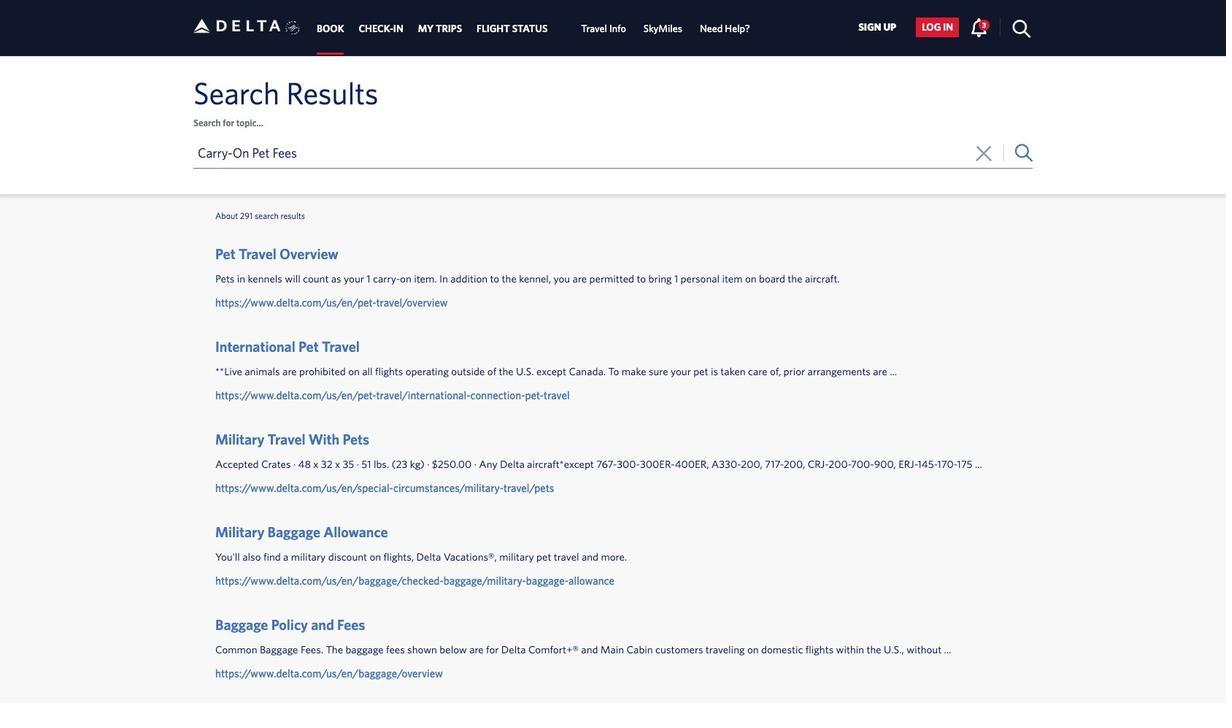 Task type: locate. For each thing, give the bounding box(es) containing it.
tab list
[[310, 0, 759, 55]]

delta air lines image
[[194, 3, 281, 49]]

None search field
[[0, 56, 1227, 194], [194, 130, 972, 169], [0, 56, 1227, 194], [194, 130, 972, 169]]



Task type: describe. For each thing, give the bounding box(es) containing it.
skyteam image
[[286, 5, 300, 51]]



Task type: vqa. For each thing, say whether or not it's contained in the screenshot.
Delta Air Lines image
yes



